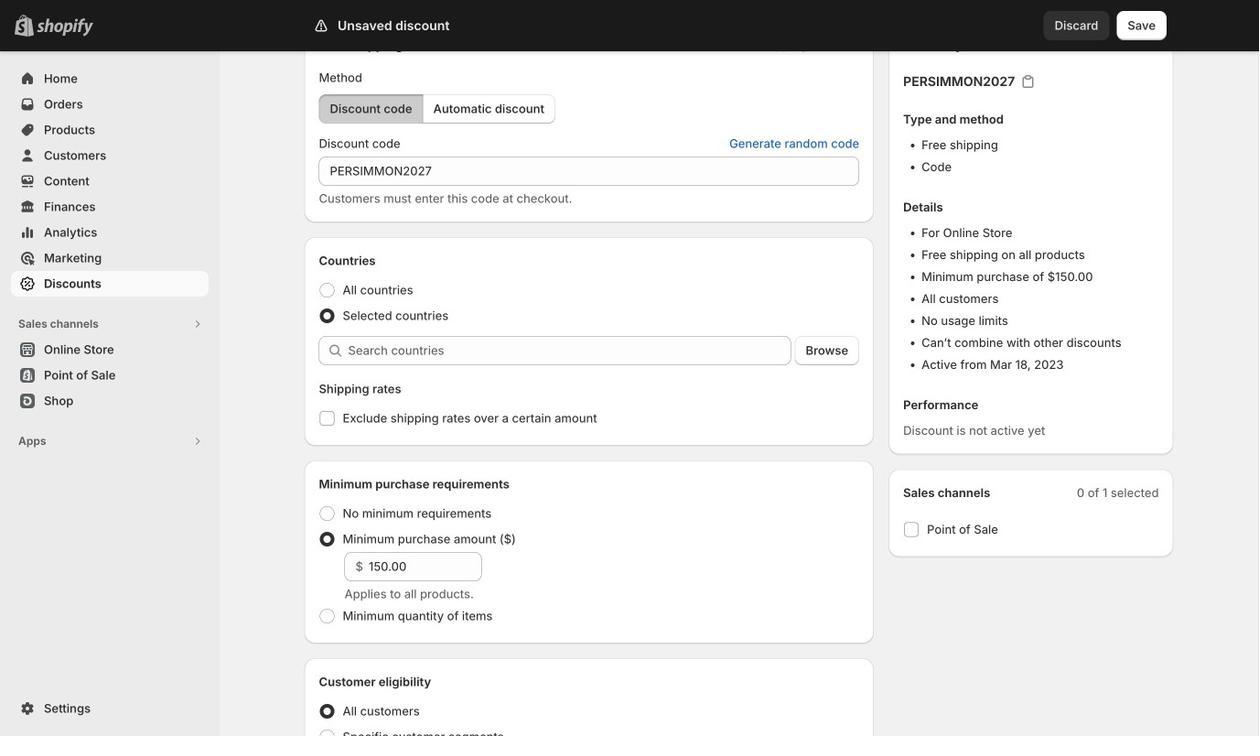 Task type: locate. For each thing, give the bounding box(es) containing it.
Search countries text field
[[348, 336, 792, 365]]

shopify image
[[37, 18, 93, 36]]

0.00 text field
[[369, 552, 482, 581]]

None text field
[[319, 157, 860, 186]]



Task type: vqa. For each thing, say whether or not it's contained in the screenshot.
the Select a plan
no



